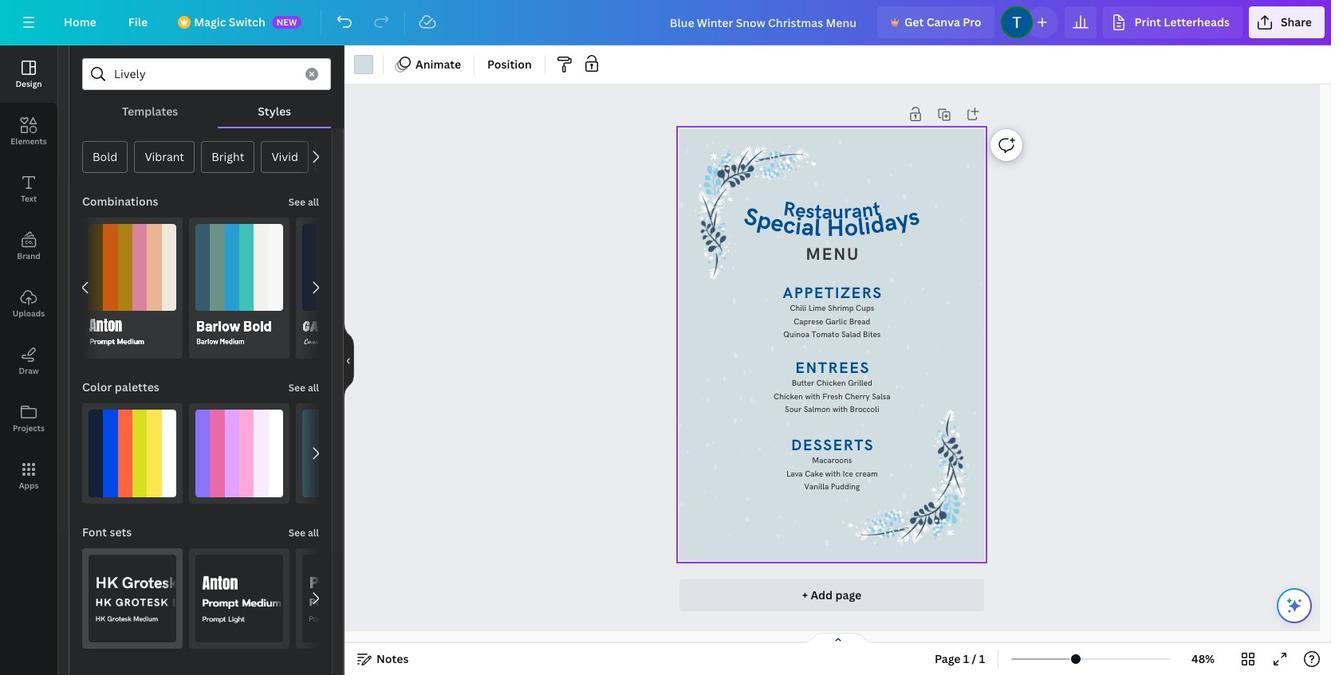 Task type: locate. For each thing, give the bounding box(es) containing it.
text
[[21, 193, 37, 204]]

lava
[[786, 469, 803, 479]]

1 right /
[[979, 652, 985, 667]]

cherry
[[845, 392, 870, 402]]

with down fresh
[[832, 405, 848, 415]]

add
[[811, 588, 833, 603]]

see all button for color palettes
[[287, 371, 321, 403]]

ice
[[842, 469, 853, 479]]

vivid button
[[261, 141, 309, 173]]

cake
[[805, 469, 823, 479]]

a u r a n t
[[822, 197, 882, 225]]

3 see all from the top
[[288, 526, 319, 540]]

1 vertical spatial see all
[[288, 381, 319, 394]]

all for combinations
[[308, 195, 319, 209]]

e
[[769, 209, 786, 240]]

chicken
[[816, 379, 846, 389], [773, 392, 803, 402]]

get
[[904, 14, 924, 30]]

3 see all button from the top
[[287, 516, 321, 548]]

a right c
[[800, 213, 815, 243]]

a inside s p e c i a l
[[800, 213, 815, 243]]

1 vertical spatial see all button
[[287, 371, 321, 403]]

2 see from the top
[[288, 381, 305, 394]]

u
[[832, 201, 844, 225]]

hide image
[[344, 322, 354, 399]]

uploads
[[13, 308, 45, 319]]

a
[[851, 199, 863, 224], [822, 201, 832, 225], [882, 208, 900, 239], [800, 213, 815, 243]]

h o l i d a y s
[[827, 202, 923, 244]]

switch
[[229, 14, 265, 30]]

sets
[[110, 524, 132, 540]]

see all for font sets
[[288, 526, 319, 540]]

l
[[856, 213, 866, 242], [813, 214, 822, 243]]

chicken up fresh
[[816, 379, 846, 389]]

s p e c i a l
[[741, 202, 822, 243]]

0 vertical spatial chicken
[[816, 379, 846, 389]]

bread
[[849, 317, 870, 327]]

2 vertical spatial with
[[825, 469, 840, 479]]

print
[[1135, 14, 1161, 30]]

see all
[[288, 195, 319, 209], [288, 381, 319, 394], [288, 526, 319, 540]]

print letterheads button
[[1103, 6, 1242, 38]]

with up salmon on the bottom
[[805, 392, 820, 402]]

0 vertical spatial see all
[[288, 195, 319, 209]]

new
[[276, 16, 297, 28]]

letterheads
[[1164, 14, 1230, 30]]

share
[[1281, 14, 1312, 30]]

1 see all button from the top
[[287, 186, 321, 218]]

1 left /
[[963, 652, 969, 667]]

0 vertical spatial see
[[288, 195, 305, 209]]

0 horizontal spatial l
[[813, 214, 822, 243]]

styles button
[[218, 96, 331, 127]]

+
[[802, 588, 808, 603]]

0 vertical spatial see all button
[[287, 186, 321, 218]]

see all button for font sets
[[287, 516, 321, 548]]

1 vertical spatial see
[[288, 381, 305, 394]]

+ add page button
[[679, 580, 984, 612]]

bright
[[211, 149, 244, 164]]

l left d
[[856, 213, 866, 242]]

brand button
[[0, 218, 57, 275]]

side panel tab list
[[0, 45, 57, 505]]

a right u
[[851, 199, 863, 224]]

3 all from the top
[[308, 526, 319, 540]]

1 1 from the left
[[963, 652, 969, 667]]

2 vertical spatial see all button
[[287, 516, 321, 548]]

styles
[[258, 104, 291, 119]]

bold button
[[82, 141, 128, 173]]

i right e
[[794, 212, 803, 242]]

a left s
[[882, 208, 900, 239]]

macaroons
[[812, 456, 852, 466]]

tomato
[[811, 330, 839, 340]]

desserts
[[791, 437, 874, 455]]

1 horizontal spatial 1
[[979, 652, 985, 667]]

chicken up the sour
[[773, 392, 803, 402]]

1 horizontal spatial i
[[863, 212, 872, 242]]

1 see all from the top
[[288, 195, 319, 209]]

0 horizontal spatial i
[[794, 212, 803, 242]]

0 horizontal spatial chicken
[[773, 392, 803, 402]]

3 see from the top
[[288, 526, 305, 540]]

1
[[963, 652, 969, 667], [979, 652, 985, 667]]

2 1 from the left
[[979, 652, 985, 667]]

i inside h o l i d a y s
[[863, 212, 872, 242]]

i right o
[[863, 212, 872, 242]]

cream
[[855, 469, 877, 479]]

home
[[64, 14, 96, 30]]

vanilla
[[804, 482, 829, 492]]

l left h
[[813, 214, 822, 243]]

1 vertical spatial all
[[308, 381, 319, 394]]

print letterheads
[[1135, 14, 1230, 30]]

palettes
[[115, 379, 159, 394]]

o
[[843, 213, 859, 243]]

/
[[972, 652, 976, 667]]

elements
[[11, 136, 47, 147]]

with down macaroons
[[825, 469, 840, 479]]

all for font sets
[[308, 526, 319, 540]]

2 vertical spatial see all
[[288, 526, 319, 540]]

draw button
[[0, 333, 57, 390]]

animate button
[[390, 52, 467, 77]]

2 vertical spatial all
[[308, 526, 319, 540]]

get canva pro button
[[877, 6, 994, 38]]

salad
[[841, 330, 861, 340]]

0 vertical spatial all
[[308, 195, 319, 209]]

i inside s p e c i a l
[[794, 212, 803, 242]]

text button
[[0, 160, 57, 218]]

menu
[[805, 245, 859, 265]]

1 all from the top
[[308, 195, 319, 209]]

48%
[[1191, 652, 1215, 667]]

salmon
[[803, 405, 830, 415]]

d
[[869, 210, 887, 241]]

1 horizontal spatial l
[[856, 213, 866, 242]]

1 see from the top
[[288, 195, 305, 209]]

2 all from the top
[[308, 381, 319, 394]]

all
[[308, 195, 319, 209], [308, 381, 319, 394], [308, 526, 319, 540]]

Search styles search field
[[114, 59, 296, 89]]

l inside h o l i d a y s
[[856, 213, 866, 242]]

2 vertical spatial see
[[288, 526, 305, 540]]

p
[[754, 206, 774, 237]]

1 vertical spatial chicken
[[773, 392, 803, 402]]

get canva pro
[[904, 14, 981, 30]]

file
[[128, 14, 148, 30]]

i
[[863, 212, 872, 242], [794, 212, 803, 242]]

2 see all button from the top
[[287, 371, 321, 403]]

see
[[288, 195, 305, 209], [288, 381, 305, 394], [288, 526, 305, 540]]

show pages image
[[800, 632, 876, 645]]

0 horizontal spatial 1
[[963, 652, 969, 667]]

magic
[[194, 14, 226, 30]]

page
[[935, 652, 961, 667]]

2 see all from the top
[[288, 381, 319, 394]]



Task type: describe. For each thing, give the bounding box(es) containing it.
desserts macaroons lava cake with ice cream vanilla pudding
[[786, 437, 877, 492]]

see all for combinations
[[288, 195, 319, 209]]

pro
[[963, 14, 981, 30]]

main menu bar
[[0, 0, 1331, 45]]

animate
[[416, 57, 461, 72]]

draw
[[19, 365, 39, 376]]

apps button
[[0, 447, 57, 505]]

n
[[861, 198, 874, 223]]

+ add page
[[802, 588, 861, 603]]

salsa
[[872, 392, 890, 402]]

caprese
[[793, 317, 823, 327]]

vibrant button
[[134, 141, 195, 173]]

see for combinations
[[288, 195, 305, 209]]

sour
[[785, 405, 801, 415]]

see all button for combinations
[[287, 186, 321, 218]]

page
[[835, 588, 861, 603]]

font
[[82, 524, 107, 540]]

bold
[[93, 149, 118, 164]]

appetizers
[[783, 284, 882, 303]]

apply "milk carton" style image
[[302, 410, 390, 497]]

entrees
[[795, 359, 870, 378]]

fresh
[[822, 392, 843, 402]]

color palettes
[[82, 379, 159, 394]]

templates
[[122, 104, 178, 119]]

r
[[843, 200, 852, 225]]

chili lime shrimp cups caprese garlic bread quinoa tomato salad bites
[[783, 304, 880, 340]]

vivid
[[271, 149, 298, 164]]

bites
[[863, 330, 880, 340]]

font sets button
[[81, 516, 133, 548]]

page 1 / 1
[[935, 652, 985, 667]]

l inside s p e c i a l
[[813, 214, 822, 243]]

projects button
[[0, 390, 57, 447]]

projects
[[13, 423, 45, 434]]

font sets
[[82, 524, 132, 540]]

cups
[[856, 304, 874, 314]]

#d2dde1 image
[[354, 55, 373, 74]]

grilled
[[848, 379, 872, 389]]

combinations button
[[81, 186, 160, 218]]

chili
[[790, 304, 806, 314]]

color palettes button
[[81, 371, 161, 403]]

magic switch
[[194, 14, 265, 30]]

see all for color palettes
[[288, 381, 319, 394]]

position
[[487, 57, 532, 72]]

templates button
[[82, 96, 218, 127]]

combinations
[[82, 194, 158, 209]]

apply "neon noise" style image
[[89, 410, 176, 497]]

c
[[782, 211, 797, 241]]

broccoli
[[850, 405, 879, 415]]

s
[[905, 202, 923, 233]]

0 vertical spatial with
[[805, 392, 820, 402]]

see for color palettes
[[288, 381, 305, 394]]

garlic
[[825, 317, 847, 327]]

design button
[[0, 45, 57, 103]]

pudding
[[831, 482, 860, 492]]

with inside desserts macaroons lava cake with ice cream vanilla pudding
[[825, 469, 840, 479]]

h
[[827, 214, 845, 244]]

a left r
[[822, 201, 832, 225]]

shrimp
[[828, 304, 853, 314]]

t
[[871, 197, 882, 222]]

color
[[82, 379, 112, 394]]

all for color palettes
[[308, 381, 319, 394]]

canva
[[926, 14, 960, 30]]

s
[[741, 202, 761, 234]]

home link
[[51, 6, 109, 38]]

butter
[[791, 379, 814, 389]]

48% button
[[1177, 647, 1229, 672]]

notes button
[[351, 647, 415, 672]]

notes
[[376, 652, 409, 667]]

vibrant
[[145, 149, 184, 164]]

apply "cosmic flair" style image
[[195, 410, 283, 497]]

lime
[[808, 304, 826, 314]]

1 vertical spatial with
[[832, 405, 848, 415]]

quinoa
[[783, 330, 809, 340]]

entrees butter chicken grilled chicken with fresh cherry salsa sour salmon with broccoli
[[773, 359, 890, 415]]

see for font sets
[[288, 526, 305, 540]]

Design title text field
[[657, 6, 871, 38]]

share button
[[1249, 6, 1325, 38]]

bright button
[[201, 141, 255, 173]]

apps
[[19, 480, 39, 491]]

position button
[[481, 52, 538, 77]]

elements button
[[0, 103, 57, 160]]

a inside h o l i d a y s
[[882, 208, 900, 239]]

canva assistant image
[[1285, 597, 1304, 616]]

uploads button
[[0, 275, 57, 333]]

1 horizontal spatial chicken
[[816, 379, 846, 389]]



Task type: vqa. For each thing, say whether or not it's contained in the screenshot.
Event Flyer link on the left of page
no



